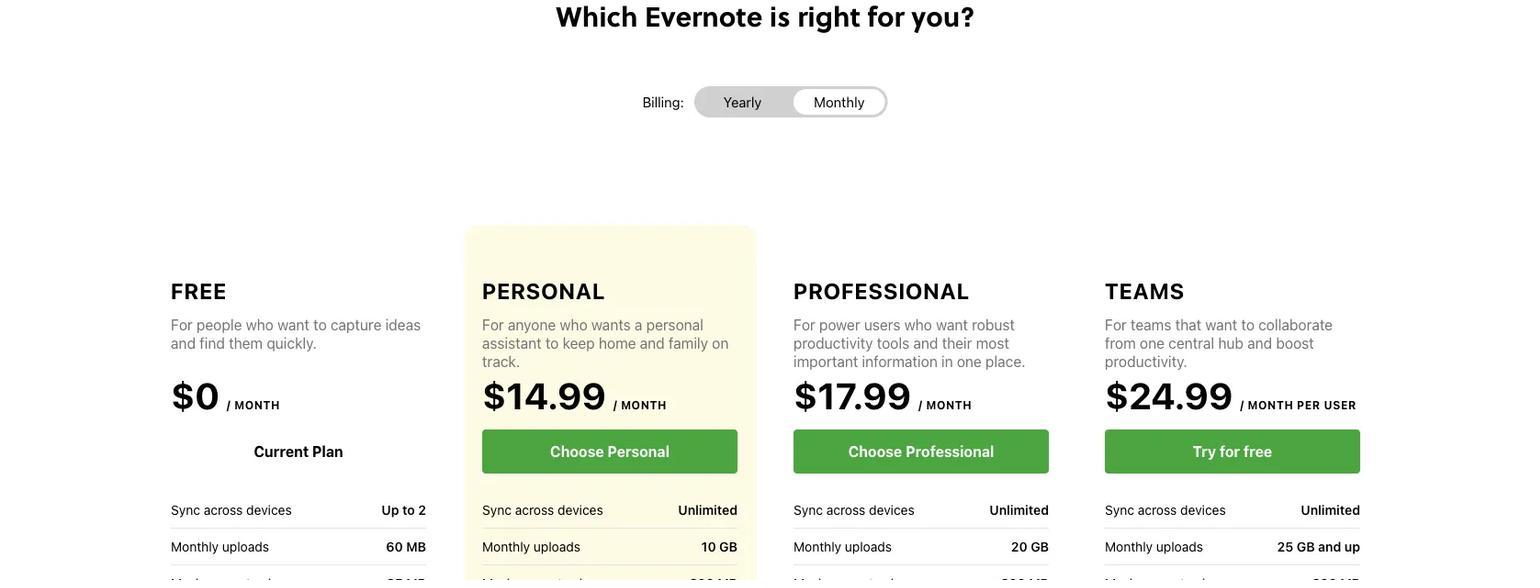 Task type: describe. For each thing, give the bounding box(es) containing it.
sync across devices for 60
[[171, 503, 292, 518]]

devices for 20 gb
[[869, 503, 915, 518]]

plan
[[312, 443, 343, 461]]

unlimited for 25 gb and up
[[1301, 503, 1361, 518]]

sync across devices for 25
[[1105, 503, 1226, 518]]

20 gb
[[1011, 540, 1049, 555]]

power
[[819, 316, 860, 334]]

uploads for 25 gb and up
[[1157, 539, 1204, 554]]

central
[[1169, 335, 1215, 352]]

place.
[[986, 353, 1026, 371]]

20
[[1011, 540, 1028, 555]]

sync across devices for 20
[[794, 503, 915, 518]]

for power users who want robust productivity tools and their most important information in one place.
[[794, 316, 1026, 371]]

user
[[1324, 399, 1357, 412]]

sync for 10 gb
[[482, 503, 512, 518]]

professional
[[794, 278, 970, 304]]

month for $0
[[234, 399, 280, 412]]

wants
[[592, 316, 631, 334]]

choose personal
[[550, 443, 670, 461]]

for for professional
[[794, 316, 816, 334]]

family
[[669, 335, 708, 352]]

10
[[702, 540, 716, 555]]

for anyone who wants a personal assistant to keep home and family on track.
[[482, 316, 729, 371]]

25 gb and up
[[1278, 540, 1361, 555]]

free
[[1244, 443, 1273, 461]]

monthly uploads for 60 mb
[[171, 539, 269, 554]]

for teams that want to collaborate from one central hub and boost productivity.
[[1105, 316, 1333, 371]]

monthly for 60 mb
[[171, 539, 219, 554]]

sync for 25 gb and up
[[1105, 503, 1135, 518]]

want for free
[[278, 316, 310, 334]]

robust
[[972, 316, 1015, 334]]

/ for $24.99
[[1240, 399, 1245, 412]]

to inside for teams that want to collaborate from one central hub and boost productivity.
[[1242, 316, 1255, 334]]

tools
[[877, 335, 910, 352]]

/ for $0
[[227, 399, 231, 412]]

assistant
[[482, 335, 542, 352]]

month for $24.99
[[1248, 399, 1294, 412]]

their
[[942, 335, 972, 352]]

quickly.
[[267, 335, 317, 352]]

month for $17.99
[[926, 399, 972, 412]]

ideas
[[385, 316, 421, 334]]

10 gb
[[702, 540, 738, 555]]

and left up
[[1319, 540, 1342, 555]]

unlimited for 20 gb
[[990, 503, 1049, 518]]

up to 2
[[382, 503, 426, 518]]

them
[[229, 335, 263, 352]]

to left the 2
[[402, 503, 415, 518]]

for people who want to capture ideas and find them quickly.
[[171, 316, 421, 352]]

across for 20
[[827, 503, 866, 518]]

productivity.
[[1105, 353, 1188, 371]]

gb for 20
[[1031, 540, 1049, 555]]

unlimited for 10 gb
[[678, 503, 738, 518]]

one inside for power users who want robust productivity tools and their most important information in one place.
[[957, 353, 982, 371]]

choose personal button
[[482, 430, 738, 474]]

productivity
[[794, 335, 873, 352]]

professional
[[906, 443, 994, 461]]

want inside for power users who want robust productivity tools and their most important information in one place.
[[936, 316, 968, 334]]

personal
[[646, 316, 704, 334]]

personal
[[608, 443, 670, 461]]

teams
[[1131, 316, 1172, 334]]

for
[[1220, 443, 1240, 461]]

sync for 60 mb
[[171, 503, 200, 518]]

track.
[[482, 353, 520, 371]]

for for teams
[[1105, 316, 1127, 334]]

gb for 25
[[1297, 540, 1315, 555]]

on
[[712, 335, 729, 352]]

anyone
[[508, 316, 556, 334]]

/ for $17.99
[[919, 399, 923, 412]]

find
[[200, 335, 225, 352]]

$14.99
[[482, 374, 606, 418]]

current plan
[[254, 443, 343, 461]]

sync for 20 gb
[[794, 503, 823, 518]]

for for free
[[171, 316, 193, 334]]

current
[[254, 443, 309, 461]]

hub
[[1219, 335, 1244, 352]]

gb for 10
[[720, 540, 738, 555]]

information
[[862, 353, 938, 371]]

monthly uploads for 10 gb
[[482, 539, 581, 554]]



Task type: vqa. For each thing, say whether or not it's contained in the screenshot.
TEAMS For
yes



Task type: locate. For each thing, give the bounding box(es) containing it.
2 horizontal spatial want
[[1206, 316, 1238, 334]]

4 for from the left
[[1105, 316, 1127, 334]]

people
[[197, 316, 242, 334]]

choose down the $14.99 / month
[[550, 443, 604, 461]]

month left 'per'
[[1248, 399, 1294, 412]]

2 sync across devices from the left
[[482, 503, 603, 518]]

for left "people"
[[171, 316, 193, 334]]

home
[[599, 335, 636, 352]]

for up the 'productivity'
[[794, 316, 816, 334]]

2 horizontal spatial unlimited
[[1301, 503, 1361, 518]]

monthly for 25 gb and up
[[1105, 539, 1153, 554]]

2 / from the left
[[614, 399, 618, 412]]

for up from
[[1105, 316, 1127, 334]]

and inside for teams that want to collaborate from one central hub and boost productivity.
[[1248, 335, 1273, 352]]

unlimited up 20 on the bottom
[[990, 503, 1049, 518]]

to
[[313, 316, 327, 334], [1242, 316, 1255, 334], [546, 335, 559, 352], [402, 503, 415, 518]]

devices for 10 gb
[[558, 503, 603, 518]]

$17.99 / month
[[794, 374, 972, 418]]

$0
[[171, 374, 219, 418]]

4 sync across devices from the left
[[1105, 503, 1226, 518]]

to up hub
[[1242, 316, 1255, 334]]

1 horizontal spatial gb
[[1031, 540, 1049, 555]]

monthly for 20 gb
[[794, 539, 842, 554]]

month down 'in'
[[926, 399, 972, 412]]

2 gb from the left
[[1031, 540, 1049, 555]]

0 horizontal spatial want
[[278, 316, 310, 334]]

up
[[382, 503, 399, 518]]

collaborate
[[1259, 316, 1333, 334]]

month inside the $14.99 / month
[[621, 399, 667, 412]]

per
[[1297, 399, 1321, 412]]

2 devices from the left
[[558, 503, 603, 518]]

in
[[942, 353, 953, 371]]

and inside for power users who want robust productivity tools and their most important information in one place.
[[913, 335, 938, 352]]

1 uploads from the left
[[222, 539, 269, 554]]

1 who from the left
[[246, 316, 274, 334]]

billing:
[[643, 94, 684, 110]]

3 gb from the left
[[1297, 540, 1315, 555]]

to inside "for anyone who wants a personal assistant to keep home and family on track."
[[546, 335, 559, 352]]

and
[[171, 335, 196, 352], [640, 335, 665, 352], [913, 335, 938, 352], [1248, 335, 1273, 352], [1319, 540, 1342, 555]]

for inside the for people who want to capture ideas and find them quickly.
[[171, 316, 193, 334]]

1 want from the left
[[278, 316, 310, 334]]

uploads for 20 gb
[[845, 539, 892, 554]]

across for 60
[[204, 503, 243, 518]]

and left their
[[913, 335, 938, 352]]

1 for from the left
[[171, 316, 193, 334]]

one
[[1140, 335, 1165, 352], [957, 353, 982, 371]]

to inside the for people who want to capture ideas and find them quickly.
[[313, 316, 327, 334]]

0 horizontal spatial one
[[957, 353, 982, 371]]

1 across from the left
[[204, 503, 243, 518]]

devices down choose personal
[[558, 503, 603, 518]]

1 / from the left
[[227, 399, 231, 412]]

free
[[171, 278, 227, 304]]

2 sync from the left
[[482, 503, 512, 518]]

2 month from the left
[[621, 399, 667, 412]]

sync across devices for 10
[[482, 503, 603, 518]]

yearly
[[724, 94, 762, 110]]

one down teams on the bottom right of page
[[1140, 335, 1165, 352]]

monthly uploads
[[171, 539, 269, 554], [482, 539, 581, 554], [794, 539, 892, 554], [1105, 539, 1204, 554]]

2 horizontal spatial who
[[905, 316, 932, 334]]

monthly
[[814, 94, 865, 110], [171, 539, 219, 554], [482, 539, 530, 554], [794, 539, 842, 554], [1105, 539, 1153, 554]]

devices down current
[[246, 503, 292, 518]]

1 horizontal spatial who
[[560, 316, 588, 334]]

and inside "for anyone who wants a personal assistant to keep home and family on track."
[[640, 335, 665, 352]]

month inside $0 / month
[[234, 399, 280, 412]]

devices for 60 mb
[[246, 503, 292, 518]]

boost
[[1276, 335, 1314, 352]]

3 who from the left
[[905, 316, 932, 334]]

try
[[1193, 443, 1217, 461]]

month for $14.99
[[621, 399, 667, 412]]

and right hub
[[1248, 335, 1273, 352]]

choose professional button
[[794, 430, 1049, 474]]

unlimited up the 25 gb and up
[[1301, 503, 1361, 518]]

to up quickly.
[[313, 316, 327, 334]]

month inside the '$24.99 / month per user'
[[1248, 399, 1294, 412]]

0 horizontal spatial choose
[[550, 443, 604, 461]]

3 want from the left
[[1206, 316, 1238, 334]]

4 monthly uploads from the left
[[1105, 539, 1204, 554]]

4 devices from the left
[[1181, 503, 1226, 518]]

unlimited up 10
[[678, 503, 738, 518]]

try for free button
[[1105, 430, 1361, 474]]

month up current
[[234, 399, 280, 412]]

devices
[[246, 503, 292, 518], [558, 503, 603, 518], [869, 503, 915, 518], [1181, 503, 1226, 518]]

2 monthly uploads from the left
[[482, 539, 581, 554]]

monthly uploads for 20 gb
[[794, 539, 892, 554]]

60 mb
[[386, 540, 426, 555]]

for up assistant
[[482, 316, 504, 334]]

0 horizontal spatial who
[[246, 316, 274, 334]]

sync
[[171, 503, 200, 518], [482, 503, 512, 518], [794, 503, 823, 518], [1105, 503, 1135, 518]]

1 unlimited from the left
[[678, 503, 738, 518]]

/ inside the '$24.99 / month per user'
[[1240, 399, 1245, 412]]

choose
[[550, 443, 604, 461], [849, 443, 902, 461]]

3 devices from the left
[[869, 503, 915, 518]]

gb right 10
[[720, 540, 738, 555]]

to left the keep
[[546, 335, 559, 352]]

/ up choose professional
[[919, 399, 923, 412]]

across
[[204, 503, 243, 518], [515, 503, 554, 518], [827, 503, 866, 518], [1138, 503, 1177, 518]]

2
[[418, 503, 426, 518]]

1 vertical spatial one
[[957, 353, 982, 371]]

$0 / month
[[171, 374, 280, 418]]

2 across from the left
[[515, 503, 554, 518]]

1 monthly uploads from the left
[[171, 539, 269, 554]]

1 sync across devices from the left
[[171, 503, 292, 518]]

/
[[227, 399, 231, 412], [614, 399, 618, 412], [919, 399, 923, 412], [1240, 399, 1245, 412]]

2 for from the left
[[482, 316, 504, 334]]

2 who from the left
[[560, 316, 588, 334]]

who
[[246, 316, 274, 334], [560, 316, 588, 334], [905, 316, 932, 334]]

3 for from the left
[[794, 316, 816, 334]]

1 horizontal spatial choose
[[849, 443, 902, 461]]

across for 25
[[1138, 503, 1177, 518]]

4 uploads from the left
[[1157, 539, 1204, 554]]

/ up try for free at the right bottom
[[1240, 399, 1245, 412]]

up
[[1345, 540, 1361, 555]]

gb
[[720, 540, 738, 555], [1031, 540, 1049, 555], [1297, 540, 1315, 555]]

1 choose from the left
[[550, 443, 604, 461]]

devices for 25 gb and up
[[1181, 503, 1226, 518]]

who up them
[[246, 316, 274, 334]]

0 vertical spatial one
[[1140, 335, 1165, 352]]

2 horizontal spatial gb
[[1297, 540, 1315, 555]]

uploads for 60 mb
[[222, 539, 269, 554]]

personal
[[482, 278, 606, 304]]

monthly uploads for 25 gb and up
[[1105, 539, 1204, 554]]

3 sync from the left
[[794, 503, 823, 518]]

and inside the for people who want to capture ideas and find them quickly.
[[171, 335, 196, 352]]

gb right 20 on the bottom
[[1031, 540, 1049, 555]]

1 gb from the left
[[720, 540, 738, 555]]

1 month from the left
[[234, 399, 280, 412]]

for for personal
[[482, 316, 504, 334]]

sync across devices down current
[[171, 503, 292, 518]]

who up tools on the right bottom of the page
[[905, 316, 932, 334]]

from
[[1105, 335, 1136, 352]]

try for free
[[1193, 443, 1273, 461]]

4 / from the left
[[1240, 399, 1245, 412]]

4 across from the left
[[1138, 503, 1177, 518]]

4 month from the left
[[1248, 399, 1294, 412]]

keep
[[563, 335, 595, 352]]

a
[[635, 316, 643, 334]]

/ inside $0 / month
[[227, 399, 231, 412]]

/ for $14.99
[[614, 399, 618, 412]]

devices down try
[[1181, 503, 1226, 518]]

want up hub
[[1206, 316, 1238, 334]]

who inside the for people who want to capture ideas and find them quickly.
[[246, 316, 274, 334]]

sync across devices down try
[[1105, 503, 1226, 518]]

monthly for 10 gb
[[482, 539, 530, 554]]

sync across devices down choose professional
[[794, 503, 915, 518]]

who up the keep
[[560, 316, 588, 334]]

1 sync from the left
[[171, 503, 200, 518]]

/ up choose personal button
[[614, 399, 618, 412]]

for inside for teams that want to collaborate from one central hub and boost productivity.
[[1105, 316, 1127, 334]]

$24.99 / month per user
[[1105, 374, 1357, 418]]

month up personal
[[621, 399, 667, 412]]

most
[[976, 335, 1010, 352]]

$17.99
[[794, 374, 911, 418]]

current plan button
[[171, 430, 426, 474]]

2 want from the left
[[936, 316, 968, 334]]

2 uploads from the left
[[534, 539, 581, 554]]

3 uploads from the left
[[845, 539, 892, 554]]

/ right $0
[[227, 399, 231, 412]]

one right 'in'
[[957, 353, 982, 371]]

uploads
[[222, 539, 269, 554], [534, 539, 581, 554], [845, 539, 892, 554], [1157, 539, 1204, 554]]

capture
[[331, 316, 382, 334]]

$24.99
[[1105, 374, 1233, 418]]

/ inside $17.99 / month
[[919, 399, 923, 412]]

$14.99 / month
[[482, 374, 667, 418]]

devices down choose professional
[[869, 503, 915, 518]]

uploads for 10 gb
[[534, 539, 581, 554]]

and left find
[[171, 335, 196, 352]]

want
[[278, 316, 310, 334], [936, 316, 968, 334], [1206, 316, 1238, 334]]

choose down $17.99 / month
[[849, 443, 902, 461]]

1 horizontal spatial unlimited
[[990, 503, 1049, 518]]

choose professional
[[849, 443, 994, 461]]

who inside for power users who want robust productivity tools and their most important information in one place.
[[905, 316, 932, 334]]

choose for choose personal
[[550, 443, 604, 461]]

and down a
[[640, 335, 665, 352]]

one inside for teams that want to collaborate from one central hub and boost productivity.
[[1140, 335, 1165, 352]]

who inside "for anyone who wants a personal assistant to keep home and family on track."
[[560, 316, 588, 334]]

for
[[171, 316, 193, 334], [482, 316, 504, 334], [794, 316, 816, 334], [1105, 316, 1127, 334]]

users
[[864, 316, 901, 334]]

3 monthly uploads from the left
[[794, 539, 892, 554]]

month
[[234, 399, 280, 412], [621, 399, 667, 412], [926, 399, 972, 412], [1248, 399, 1294, 412]]

sync across devices down choose personal
[[482, 503, 603, 518]]

60
[[386, 540, 403, 555]]

sync across devices
[[171, 503, 292, 518], [482, 503, 603, 518], [794, 503, 915, 518], [1105, 503, 1226, 518]]

1 horizontal spatial want
[[936, 316, 968, 334]]

month inside $17.99 / month
[[926, 399, 972, 412]]

25
[[1278, 540, 1294, 555]]

teams
[[1105, 278, 1185, 304]]

0 horizontal spatial gb
[[720, 540, 738, 555]]

gb right 25
[[1297, 540, 1315, 555]]

for inside "for anyone who wants a personal assistant to keep home and family on track."
[[482, 316, 504, 334]]

3 month from the left
[[926, 399, 972, 412]]

2 choose from the left
[[849, 443, 902, 461]]

want up quickly.
[[278, 316, 310, 334]]

who for free
[[246, 316, 274, 334]]

4 sync from the left
[[1105, 503, 1135, 518]]

3 unlimited from the left
[[1301, 503, 1361, 518]]

3 sync across devices from the left
[[794, 503, 915, 518]]

1 devices from the left
[[246, 503, 292, 518]]

important
[[794, 353, 858, 371]]

want for teams
[[1206, 316, 1238, 334]]

want inside the for people who want to capture ideas and find them quickly.
[[278, 316, 310, 334]]

1 horizontal spatial one
[[1140, 335, 1165, 352]]

that
[[1176, 316, 1202, 334]]

who for personal
[[560, 316, 588, 334]]

choose for choose professional
[[849, 443, 902, 461]]

for inside for power users who want robust productivity tools and their most important information in one place.
[[794, 316, 816, 334]]

0 horizontal spatial unlimited
[[678, 503, 738, 518]]

across for 10
[[515, 503, 554, 518]]

want up their
[[936, 316, 968, 334]]

3 across from the left
[[827, 503, 866, 518]]

mb
[[406, 540, 426, 555]]

want inside for teams that want to collaborate from one central hub and boost productivity.
[[1206, 316, 1238, 334]]

3 / from the left
[[919, 399, 923, 412]]

/ inside the $14.99 / month
[[614, 399, 618, 412]]

2 unlimited from the left
[[990, 503, 1049, 518]]



